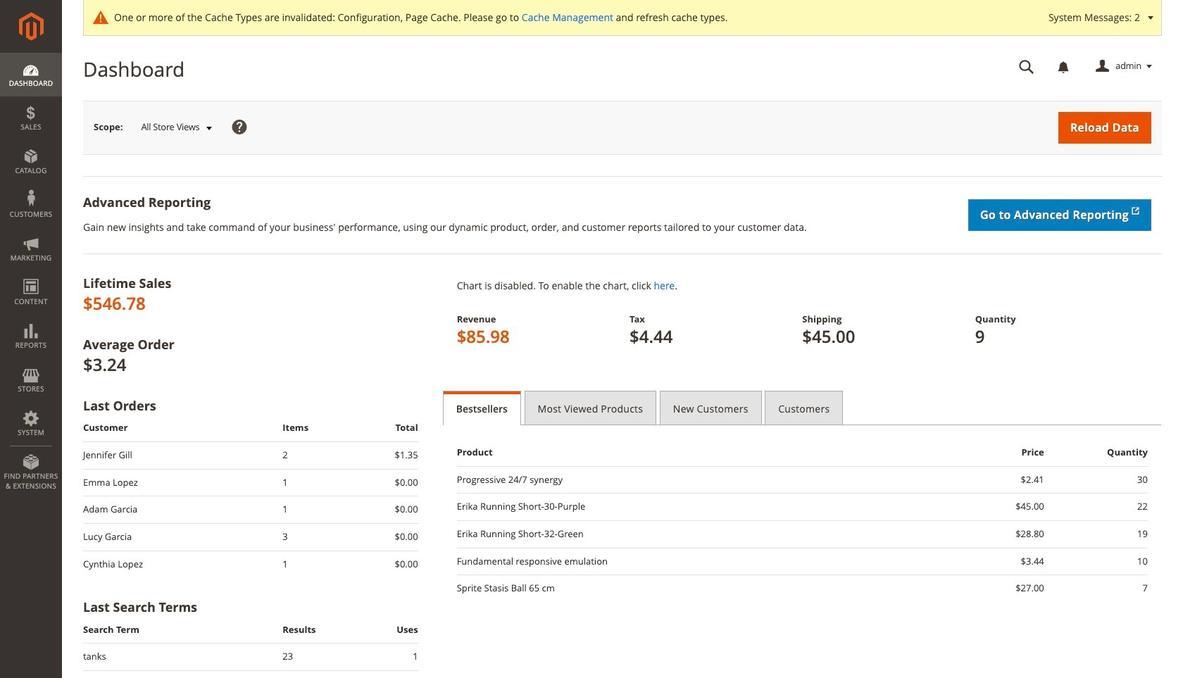 Task type: describe. For each thing, give the bounding box(es) containing it.
magento admin panel image
[[19, 12, 43, 41]]



Task type: locate. For each thing, give the bounding box(es) containing it.
tab list
[[443, 391, 1163, 426]]

None text field
[[1010, 54, 1045, 79]]

menu bar
[[0, 53, 62, 498]]



